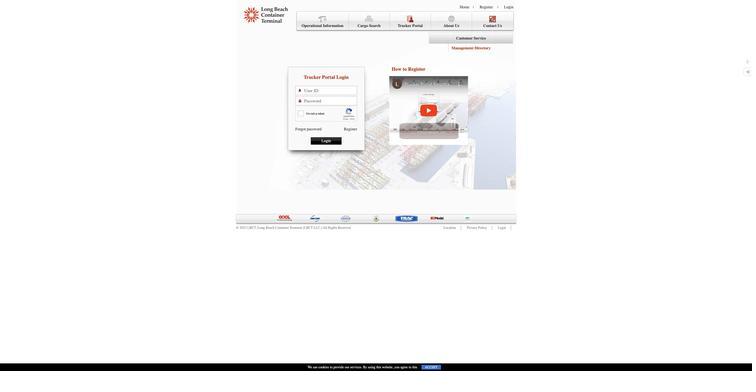Task type: describe. For each thing, give the bounding box(es) containing it.
management directory link
[[448, 42, 494, 54]]

password
[[307, 127, 322, 132]]

policy
[[478, 226, 487, 230]]

privacy
[[467, 226, 477, 230]]

2 horizontal spatial to
[[409, 366, 411, 370]]

(lbct
[[303, 226, 313, 230]]

we use cookies to provide our services. by using this website, you agree to this.
[[308, 366, 418, 370]]

privacy policy
[[467, 226, 487, 230]]

this
[[376, 366, 381, 370]]

how
[[392, 66, 402, 72]]

about
[[443, 24, 454, 28]]

forgot
[[295, 127, 306, 132]]

0 horizontal spatial register
[[344, 127, 357, 132]]

provide
[[333, 366, 344, 370]]

1 horizontal spatial login
[[336, 75, 349, 80]]

1 horizontal spatial to
[[403, 66, 407, 72]]

search
[[369, 24, 381, 28]]

services.
[[350, 366, 362, 370]]

contact us
[[483, 24, 502, 28]]

lbct,
[[247, 226, 257, 230]]

reserved.
[[338, 226, 352, 230]]

customer service
[[456, 36, 486, 41]]

you
[[394, 366, 400, 370]]

container
[[275, 226, 289, 230]]

rights
[[328, 226, 337, 230]]

login link
[[504, 5, 514, 9]]

service
[[474, 36, 486, 41]]

forgot password link
[[295, 127, 322, 132]]

management
[[452, 46, 474, 50]]

our
[[345, 366, 349, 370]]

using
[[368, 366, 375, 370]]

2 | from the left
[[498, 5, 498, 9]]

forgot password
[[295, 127, 322, 132]]

accept
[[425, 366, 438, 370]]

operational information
[[302, 24, 344, 28]]

trucker for trucker portal
[[398, 24, 411, 28]]

menu item inside menu bar
[[429, 13, 513, 54]]

2023
[[240, 226, 247, 230]]

location link
[[444, 226, 456, 230]]

use
[[313, 366, 318, 370]]

we
[[308, 366, 312, 370]]

1 vertical spatial register
[[408, 66, 426, 72]]

this.
[[412, 366, 418, 370]]

by
[[363, 366, 367, 370]]

cargo search
[[358, 24, 381, 28]]

beach
[[266, 226, 274, 230]]

© 2023 lbct, long beach container terminal (lbct llc.) all rights reserved.
[[236, 226, 352, 230]]



Task type: locate. For each thing, give the bounding box(es) containing it.
home link
[[460, 5, 469, 9]]

login up contact us link
[[504, 5, 514, 9]]

register
[[480, 5, 493, 9], [408, 66, 426, 72], [344, 127, 357, 132]]

cargo
[[358, 24, 368, 28]]

legal link
[[498, 226, 506, 230]]

0 horizontal spatial us
[[455, 24, 459, 28]]

0 horizontal spatial trucker
[[304, 75, 321, 80]]

contact
[[483, 24, 497, 28]]

register link
[[480, 5, 493, 9], [344, 127, 357, 132]]

1 horizontal spatial |
[[498, 5, 498, 9]]

trucker portal link
[[390, 13, 431, 30]]

1 vertical spatial login
[[336, 75, 349, 80]]

cargo search link
[[349, 13, 390, 30]]

legal
[[498, 226, 506, 230]]

1 horizontal spatial us
[[498, 24, 502, 28]]

trucker for trucker portal login
[[304, 75, 321, 80]]

0 horizontal spatial register link
[[344, 127, 357, 132]]

1 horizontal spatial register link
[[480, 5, 493, 9]]

management directory
[[452, 46, 491, 50]]

long
[[258, 226, 265, 230]]

about us
[[443, 24, 459, 28]]

1 horizontal spatial portal
[[412, 24, 423, 28]]

trucker
[[398, 24, 411, 28], [304, 75, 321, 80]]

accept button
[[422, 366, 441, 370]]

to left provide
[[330, 366, 333, 370]]

0 vertical spatial register link
[[480, 5, 493, 9]]

privacy policy link
[[467, 226, 487, 230]]

0 vertical spatial login
[[504, 5, 514, 9]]

| right home link
[[473, 5, 474, 9]]

0 horizontal spatial to
[[330, 366, 333, 370]]

login up user id text field
[[336, 75, 349, 80]]

portal inside menu bar
[[412, 24, 423, 28]]

information
[[323, 24, 344, 28]]

terminal
[[290, 226, 302, 230]]

1 | from the left
[[473, 5, 474, 9]]

menu item
[[429, 13, 513, 54]]

us
[[455, 24, 459, 28], [498, 24, 502, 28]]

| left login link
[[498, 5, 498, 9]]

2 vertical spatial register
[[344, 127, 357, 132]]

cookies
[[318, 366, 329, 370]]

to left this.
[[409, 366, 411, 370]]

portal for trucker portal login
[[322, 75, 335, 80]]

llc.)
[[314, 226, 322, 230]]

1 vertical spatial register link
[[344, 127, 357, 132]]

login
[[504, 5, 514, 9], [336, 75, 349, 80], [322, 139, 331, 143]]

0 vertical spatial register
[[480, 5, 493, 9]]

all
[[323, 226, 327, 230]]

contact us link
[[472, 13, 513, 30]]

us for contact us
[[498, 24, 502, 28]]

Password password field
[[304, 97, 357, 105]]

trucker portal login
[[304, 75, 349, 80]]

2 horizontal spatial register
[[480, 5, 493, 9]]

customer
[[456, 36, 473, 41]]

menu bar containing operational information
[[296, 11, 514, 54]]

customer service link
[[453, 32, 490, 44]]

1 us from the left
[[455, 24, 459, 28]]

website,
[[382, 366, 394, 370]]

portal for trucker portal
[[412, 24, 423, 28]]

us right about
[[455, 24, 459, 28]]

1 vertical spatial trucker
[[304, 75, 321, 80]]

0 vertical spatial trucker
[[398, 24, 411, 28]]

to
[[403, 66, 407, 72], [330, 366, 333, 370], [409, 366, 411, 370]]

login for login link
[[504, 5, 514, 9]]

0 horizontal spatial portal
[[322, 75, 335, 80]]

about us link
[[431, 13, 472, 30]]

menu bar
[[296, 11, 514, 54]]

menu item containing contact us
[[429, 13, 513, 54]]

2 horizontal spatial login
[[504, 5, 514, 9]]

us right contact
[[498, 24, 502, 28]]

1 horizontal spatial trucker
[[398, 24, 411, 28]]

to right how
[[403, 66, 407, 72]]

login inside login button
[[322, 139, 331, 143]]

location
[[444, 226, 456, 230]]

login button
[[311, 138, 342, 145]]

agree
[[400, 366, 408, 370]]

0 horizontal spatial |
[[473, 5, 474, 9]]

|
[[473, 5, 474, 9], [498, 5, 498, 9]]

trucker inside menu bar
[[398, 24, 411, 28]]

operational information link
[[297, 13, 349, 30]]

us for about us
[[455, 24, 459, 28]]

2 us from the left
[[498, 24, 502, 28]]

home
[[460, 5, 469, 9]]

us inside "menu item"
[[498, 24, 502, 28]]

User ID text field
[[304, 86, 357, 95]]

portal
[[412, 24, 423, 28], [322, 75, 335, 80]]

©
[[236, 226, 239, 230]]

operational
[[302, 24, 322, 28]]

directory
[[475, 46, 491, 50]]

0 horizontal spatial login
[[322, 139, 331, 143]]

0 vertical spatial portal
[[412, 24, 423, 28]]

trucker portal
[[398, 24, 423, 28]]

1 vertical spatial portal
[[322, 75, 335, 80]]

how to register
[[392, 66, 426, 72]]

login down password
[[322, 139, 331, 143]]

1 horizontal spatial register
[[408, 66, 426, 72]]

login for login button
[[322, 139, 331, 143]]

2 vertical spatial login
[[322, 139, 331, 143]]



Task type: vqa. For each thing, say whether or not it's contained in the screenshot.
EITU1912296 The No
no



